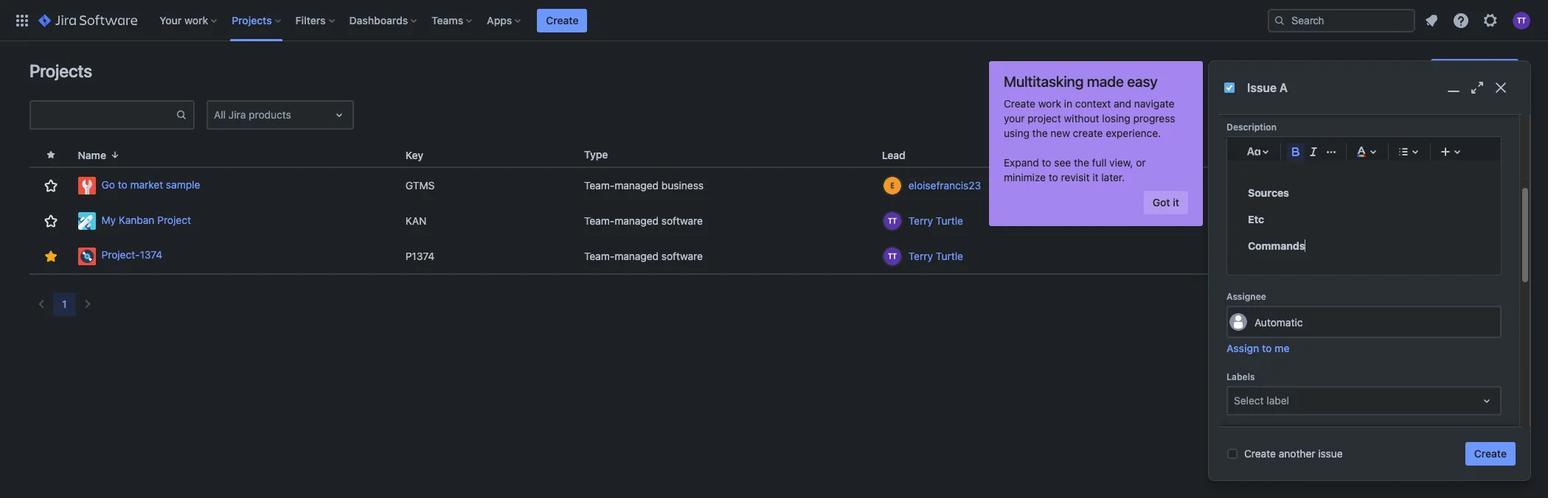Task type: locate. For each thing, give the bounding box(es) containing it.
your
[[1004, 112, 1025, 125]]

create left another
[[1244, 448, 1276, 460]]

1 team-managed software from the top
[[584, 215, 703, 227]]

see
[[1054, 156, 1071, 169]]

experience.
[[1106, 127, 1161, 139]]

the up revisit
[[1074, 156, 1089, 169]]

project-
[[101, 249, 140, 261]]

0 horizontal spatial the
[[1033, 127, 1048, 139]]

select label
[[1234, 395, 1290, 408]]

and
[[1114, 97, 1132, 110]]

star go to market sample image
[[42, 177, 60, 195]]

create down open image at the bottom of the page
[[1475, 448, 1507, 460]]

primary element
[[9, 0, 1268, 41]]

jira software image
[[38, 11, 137, 29], [38, 11, 137, 29]]

terry turtle for kan
[[909, 215, 963, 227]]

terry turtle link for kan
[[909, 214, 963, 229]]

3 team- from the top
[[584, 250, 615, 262]]

jira
[[229, 108, 246, 121]]

issue a image
[[1224, 82, 1236, 94]]

0 vertical spatial team-
[[584, 179, 615, 192]]

create up your
[[1004, 97, 1036, 110]]

italic ⌘i image
[[1305, 143, 1323, 160]]

0 vertical spatial terry turtle
[[909, 215, 963, 227]]

my kanban project
[[101, 214, 191, 226]]

1 vertical spatial projects
[[30, 60, 92, 81]]

1 vertical spatial create button
[[1466, 443, 1516, 466]]

a
[[1280, 81, 1288, 94]]

create button
[[537, 8, 588, 32], [1466, 443, 1516, 466]]

0 vertical spatial project
[[1476, 64, 1510, 77]]

None text field
[[31, 105, 176, 125]]

it down 'full'
[[1093, 171, 1099, 184]]

1 vertical spatial managed
[[615, 215, 659, 227]]

to
[[1042, 156, 1052, 169], [1049, 171, 1058, 184], [118, 178, 127, 191], [1262, 343, 1272, 355]]

1 vertical spatial team-managed software
[[584, 250, 703, 262]]

p1374
[[406, 250, 435, 262]]

minimize image
[[1445, 79, 1463, 97]]

work
[[184, 14, 208, 26], [1038, 97, 1061, 110]]

1 horizontal spatial projects
[[232, 14, 272, 26]]

1 software from the top
[[662, 215, 703, 227]]

1 managed from the top
[[615, 179, 659, 192]]

products
[[249, 108, 291, 121]]

description
[[1227, 121, 1277, 132]]

managed for p1374
[[615, 250, 659, 262]]

0 vertical spatial terry turtle link
[[909, 214, 963, 229]]

key button
[[400, 147, 441, 163]]

the left new
[[1033, 127, 1048, 139]]

project
[[1476, 64, 1510, 77], [1028, 112, 1061, 125]]

terry turtle
[[909, 215, 963, 227], [909, 250, 963, 262]]

0 horizontal spatial work
[[184, 14, 208, 26]]

1
[[62, 298, 67, 311]]

to for go to market sample
[[118, 178, 127, 191]]

to left me
[[1262, 343, 1272, 355]]

it right the got at the right of page
[[1173, 196, 1180, 209]]

banner
[[0, 0, 1548, 41]]

1 vertical spatial terry turtle link
[[909, 249, 963, 264]]

None text field
[[214, 108, 217, 122]]

1 vertical spatial project
[[1028, 112, 1061, 125]]

assign to me
[[1227, 343, 1290, 355]]

0 vertical spatial it
[[1093, 171, 1099, 184]]

labels
[[1227, 372, 1255, 383]]

label
[[1267, 395, 1290, 408]]

1 terry from the top
[[909, 215, 933, 227]]

me
[[1275, 343, 1290, 355]]

assign to me button
[[1227, 342, 1290, 357]]

1 vertical spatial terry turtle
[[909, 250, 963, 262]]

to inside the go to market sample link
[[118, 178, 127, 191]]

work left "in"
[[1038, 97, 1061, 110]]

projects inside projects dropdown button
[[232, 14, 272, 26]]

0 vertical spatial create button
[[537, 8, 588, 32]]

open image
[[330, 106, 348, 124]]

1 horizontal spatial the
[[1074, 156, 1089, 169]]

0 horizontal spatial create button
[[537, 8, 588, 32]]

1 vertical spatial work
[[1038, 97, 1061, 110]]

1 terry turtle from the top
[[909, 215, 963, 227]]

team-managed business
[[584, 179, 704, 192]]

notifications image
[[1423, 11, 1441, 29]]

0 vertical spatial software
[[662, 215, 703, 227]]

2 vertical spatial managed
[[615, 250, 659, 262]]

1 terry turtle link from the top
[[909, 214, 963, 229]]

1 horizontal spatial project
[[1476, 64, 1510, 77]]

help image
[[1452, 11, 1470, 29]]

create right apps dropdown button
[[546, 14, 579, 26]]

0 vertical spatial the
[[1033, 127, 1048, 139]]

project inside button
[[1476, 64, 1510, 77]]

create inside primary element
[[546, 14, 579, 26]]

it
[[1093, 171, 1099, 184], [1173, 196, 1180, 209]]

1 horizontal spatial create button
[[1466, 443, 1516, 466]]

terry
[[909, 215, 933, 227], [909, 250, 933, 262]]

2 team- from the top
[[584, 215, 615, 227]]

1 vertical spatial it
[[1173, 196, 1180, 209]]

1 vertical spatial terry
[[909, 250, 933, 262]]

terry turtle link
[[909, 214, 963, 229], [909, 249, 963, 264]]

team- for p1374
[[584, 250, 615, 262]]

type
[[584, 148, 608, 161]]

losing
[[1102, 112, 1131, 125]]

to left see
[[1042, 156, 1052, 169]]

2 software from the top
[[662, 250, 703, 262]]

terry for kan
[[909, 215, 933, 227]]

select
[[1234, 395, 1264, 408]]

my
[[101, 214, 116, 226]]

search image
[[1274, 14, 1286, 26]]

projects down "appswitcher icon"
[[30, 60, 92, 81]]

2 turtle from the top
[[936, 250, 963, 262]]

projects
[[232, 14, 272, 26], [30, 60, 92, 81]]

text styles image
[[1245, 143, 1263, 160]]

1 vertical spatial the
[[1074, 156, 1089, 169]]

turtle
[[936, 215, 963, 227], [936, 250, 963, 262]]

1 turtle from the top
[[936, 215, 963, 227]]

automatic
[[1255, 316, 1303, 329]]

project up the discard & close image
[[1476, 64, 1510, 77]]

eloisefrancis23 link
[[909, 179, 981, 193]]

0 horizontal spatial projects
[[30, 60, 92, 81]]

0 vertical spatial managed
[[615, 179, 659, 192]]

without
[[1064, 112, 1100, 125]]

progress
[[1133, 112, 1175, 125]]

0 vertical spatial work
[[184, 14, 208, 26]]

create button down open image at the bottom of the page
[[1466, 443, 1516, 466]]

1 horizontal spatial work
[[1038, 97, 1061, 110]]

appswitcher icon image
[[13, 11, 31, 29]]

all
[[214, 108, 226, 121]]

0 vertical spatial terry
[[909, 215, 933, 227]]

create button right apps dropdown button
[[537, 8, 588, 32]]

dashboards button
[[345, 8, 423, 32]]

the
[[1033, 127, 1048, 139], [1074, 156, 1089, 169]]

discard & close image
[[1492, 79, 1510, 97]]

2 terry turtle from the top
[[909, 250, 963, 262]]

2 vertical spatial team-
[[584, 250, 615, 262]]

revisit
[[1061, 171, 1090, 184]]

another
[[1279, 448, 1316, 460]]

3 managed from the top
[[615, 250, 659, 262]]

0 vertical spatial projects
[[232, 14, 272, 26]]

to inside assign to me button
[[1262, 343, 1272, 355]]

team-managed software
[[584, 215, 703, 227], [584, 250, 703, 262]]

2 terry from the top
[[909, 250, 933, 262]]

go to market sample link
[[78, 177, 394, 195]]

team-
[[584, 179, 615, 192], [584, 215, 615, 227], [584, 250, 615, 262]]

2 managed from the top
[[615, 215, 659, 227]]

2 terry turtle link from the top
[[909, 249, 963, 264]]

to right "go"
[[118, 178, 127, 191]]

work right your
[[184, 14, 208, 26]]

create
[[546, 14, 579, 26], [1440, 64, 1473, 77], [1004, 97, 1036, 110], [1244, 448, 1276, 460], [1475, 448, 1507, 460]]

0 vertical spatial turtle
[[936, 215, 963, 227]]

1 horizontal spatial it
[[1173, 196, 1180, 209]]

0 horizontal spatial project
[[1028, 112, 1061, 125]]

team- for gtms
[[584, 179, 615, 192]]

go full screen image
[[1469, 79, 1486, 97]]

terry for p1374
[[909, 250, 933, 262]]

project up new
[[1028, 112, 1061, 125]]

to for assign to me
[[1262, 343, 1272, 355]]

1 team- from the top
[[584, 179, 615, 192]]

1 button
[[53, 293, 76, 316]]

1 vertical spatial team-
[[584, 215, 615, 227]]

turtle for p1374
[[936, 250, 963, 262]]

projects left "filters"
[[232, 14, 272, 26]]

1 vertical spatial software
[[662, 250, 703, 262]]

2 team-managed software from the top
[[584, 250, 703, 262]]

multitasking
[[1004, 73, 1084, 90]]

go to market sample
[[101, 178, 200, 191]]

0 vertical spatial team-managed software
[[584, 215, 703, 227]]

1 vertical spatial turtle
[[936, 250, 963, 262]]

issue
[[1247, 81, 1277, 94]]

1374
[[140, 249, 163, 261]]

issue a
[[1247, 81, 1288, 94]]



Task type: vqa. For each thing, say whether or not it's contained in the screenshot.
the "Details" LINK
no



Task type: describe. For each thing, give the bounding box(es) containing it.
etc
[[1248, 213, 1264, 225]]

software for p1374
[[662, 250, 703, 262]]

your work button
[[155, 8, 223, 32]]

star project-1374 image
[[42, 247, 60, 265]]

work inside multitasking made easy create work in context and navigate your project without losing progress using the new create experience.
[[1038, 97, 1061, 110]]

project-1374 link
[[78, 247, 394, 265]]

open image
[[1478, 393, 1496, 411]]

kanban
[[119, 214, 154, 226]]

expand
[[1004, 156, 1039, 169]]

to down see
[[1049, 171, 1058, 184]]

my kanban project link
[[78, 212, 394, 230]]

made
[[1087, 73, 1124, 90]]

software for kan
[[662, 215, 703, 227]]

create project
[[1440, 64, 1510, 77]]

bold ⌘b image
[[1287, 143, 1305, 160]]

go
[[101, 178, 115, 191]]

navigate
[[1134, 97, 1175, 110]]

assignee
[[1227, 292, 1266, 303]]

terry turtle for p1374
[[909, 250, 963, 262]]

sample
[[166, 178, 200, 191]]

banner containing your work
[[0, 0, 1548, 41]]

or
[[1136, 156, 1146, 169]]

managed for gtms
[[615, 179, 659, 192]]

team- for kan
[[584, 215, 615, 227]]

market
[[130, 178, 163, 191]]

expand to see the full view, or minimize to revisit it later. got it
[[1004, 156, 1180, 209]]

next image
[[79, 296, 96, 314]]

later.
[[1102, 171, 1125, 184]]

dashboards
[[349, 14, 408, 26]]

lists image
[[1395, 143, 1413, 160]]

team-managed software for p1374
[[584, 250, 703, 262]]

got it button
[[1144, 191, 1188, 215]]

context
[[1075, 97, 1111, 110]]

gtms
[[406, 179, 435, 192]]

0 horizontal spatial it
[[1093, 171, 1099, 184]]

settings image
[[1482, 11, 1500, 29]]

view,
[[1110, 156, 1133, 169]]

Labels text field
[[1234, 394, 1237, 409]]

create project button
[[1431, 59, 1519, 83]]

name
[[78, 149, 106, 161]]

assign
[[1227, 343, 1260, 355]]

multitasking made easy create work in context and navigate your project without losing progress using the new create experience.
[[1004, 73, 1175, 139]]

previous image
[[32, 296, 50, 314]]

teams button
[[427, 8, 478, 32]]

your
[[160, 14, 182, 26]]

issue
[[1318, 448, 1343, 460]]

all jira products
[[214, 108, 291, 121]]

full
[[1092, 156, 1107, 169]]

commands
[[1248, 239, 1305, 252]]

the inside multitasking made easy create work in context and navigate your project without losing progress using the new create experience.
[[1033, 127, 1048, 139]]

your work
[[160, 14, 208, 26]]

your profile and settings image
[[1513, 11, 1531, 29]]

sources
[[1248, 186, 1289, 199]]

in
[[1064, 97, 1073, 110]]

eloisefrancis23
[[909, 179, 981, 192]]

project-1374
[[101, 249, 163, 261]]

turtle for kan
[[936, 215, 963, 227]]

key
[[406, 149, 423, 161]]

create inside multitasking made easy create work in context and navigate your project without losing progress using the new create experience.
[[1004, 97, 1036, 110]]

name button
[[72, 147, 127, 163]]

the inside expand to see the full view, or minimize to revisit it later. got it
[[1074, 156, 1089, 169]]

easy
[[1127, 73, 1158, 90]]

using
[[1004, 127, 1030, 139]]

business
[[662, 179, 704, 192]]

lead button
[[876, 147, 923, 163]]

projects button
[[227, 8, 287, 32]]

star my kanban project image
[[42, 212, 60, 230]]

apps
[[487, 14, 512, 26]]

work inside dropdown button
[[184, 14, 208, 26]]

Search field
[[1268, 8, 1416, 32]]

more formatting image
[[1323, 143, 1340, 160]]

terry turtle link for p1374
[[909, 249, 963, 264]]

team-managed software for kan
[[584, 215, 703, 227]]

minimize
[[1004, 171, 1046, 184]]

filters button
[[291, 8, 340, 32]]

new
[[1051, 127, 1070, 139]]

create up minimize icon
[[1440, 64, 1473, 77]]

kan
[[406, 215, 427, 227]]

automatic image
[[1230, 314, 1247, 332]]

to for expand to see the full view, or minimize to revisit it later. got it
[[1042, 156, 1052, 169]]

managed for kan
[[615, 215, 659, 227]]

Description - Main content area, start typing to enter text. text field
[[1248, 184, 1481, 255]]

apps button
[[483, 8, 527, 32]]

teams
[[432, 14, 463, 26]]

create another issue
[[1244, 448, 1343, 460]]

create
[[1073, 127, 1103, 139]]

got
[[1153, 196, 1170, 209]]

lead
[[882, 149, 906, 161]]

filters
[[296, 14, 326, 26]]

project
[[157, 214, 191, 226]]

project inside multitasking made easy create work in context and navigate your project without losing progress using the new create experience.
[[1028, 112, 1061, 125]]

create button inside primary element
[[537, 8, 588, 32]]



